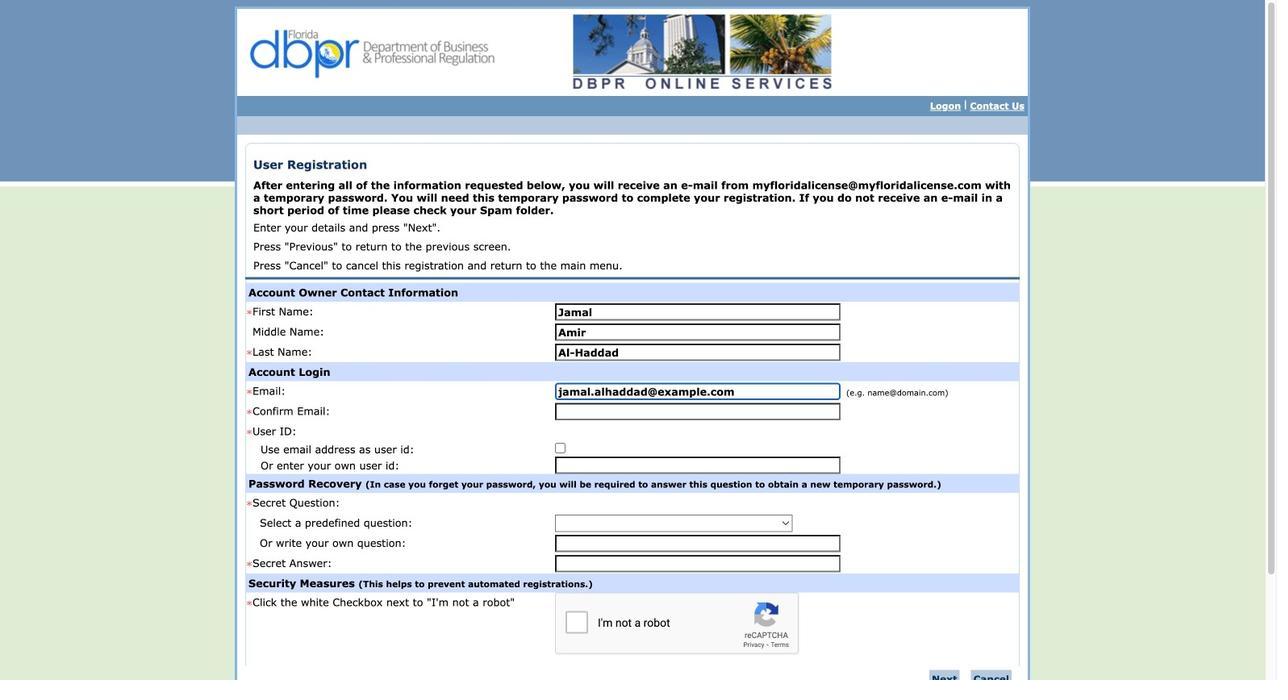 Task type: locate. For each thing, give the bounding box(es) containing it.
None text field
[[555, 457, 841, 474]]

None checkbox
[[555, 443, 566, 454]]

None submit
[[930, 670, 960, 681], [972, 670, 1012, 681], [930, 670, 960, 681], [972, 670, 1012, 681]]

click here to access the department's home page. image
[[243, 12, 502, 93]]

None text field
[[555, 303, 841, 321], [555, 324, 841, 341], [555, 344, 841, 361], [555, 383, 841, 400], [555, 403, 841, 420], [555, 535, 841, 552], [555, 555, 841, 573], [555, 303, 841, 321], [555, 324, 841, 341], [555, 344, 841, 361], [555, 383, 841, 400], [555, 403, 841, 420], [555, 535, 841, 552], [555, 555, 841, 573]]



Task type: describe. For each thing, give the bounding box(es) containing it.
banner image
[[565, 12, 842, 93]]



